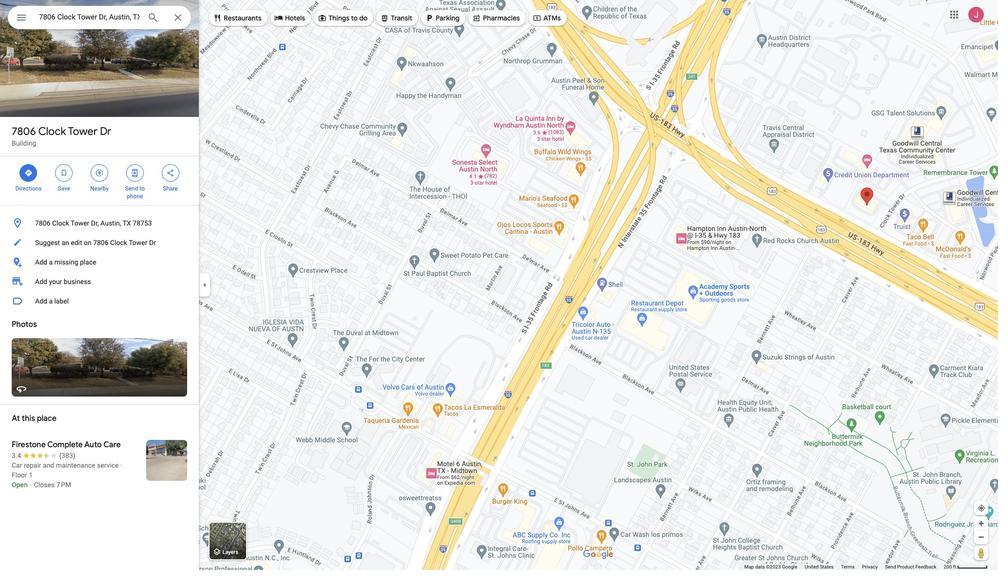 Task type: locate. For each thing, give the bounding box(es) containing it.
1 horizontal spatial to
[[351, 14, 358, 22]]

add down suggest
[[35, 258, 47, 266]]

add left label
[[35, 297, 47, 305]]

7806 inside "7806 clock tower dr building"
[[12, 125, 36, 138]]

dr down 78753
[[149, 239, 156, 247]]

do
[[359, 14, 368, 22]]

7806 up suggest
[[35, 219, 50, 227]]

place right "this"
[[37, 414, 56, 424]]

2 vertical spatial 7806
[[93, 239, 108, 247]]

clock inside "7806 clock tower dr building"
[[38, 125, 66, 138]]

to up phone
[[140, 185, 145, 192]]


[[472, 13, 481, 23]]

0 vertical spatial to
[[351, 14, 358, 22]]

0 vertical spatial dr
[[100, 125, 111, 138]]

send to phone
[[125, 185, 145, 200]]

2 add from the top
[[35, 278, 47, 286]]

2 vertical spatial clock
[[110, 239, 127, 247]]

1 vertical spatial a
[[49, 297, 53, 305]]

1 vertical spatial 7806
[[35, 219, 50, 227]]

clock inside suggest an edit on 7806 clock tower dr button
[[110, 239, 127, 247]]

place
[[80, 258, 96, 266], [37, 414, 56, 424]]

 atms
[[533, 13, 561, 23]]

united states
[[805, 564, 834, 570]]

tower for dr
[[68, 125, 97, 138]]

1 vertical spatial clock
[[52, 219, 69, 227]]

save
[[58, 185, 70, 192]]

to left do
[[351, 14, 358, 22]]

terms button
[[841, 564, 855, 570]]

⋅
[[29, 481, 32, 489]]

a left label
[[49, 297, 53, 305]]

tower down 78753
[[129, 239, 147, 247]]

phone
[[127, 193, 143, 200]]

tower
[[68, 125, 97, 138], [71, 219, 89, 227], [129, 239, 147, 247]]

0 vertical spatial clock
[[38, 125, 66, 138]]

1 vertical spatial add
[[35, 278, 47, 286]]

send up phone
[[125, 185, 138, 192]]

tower for dr,
[[71, 219, 89, 227]]

2 a from the top
[[49, 297, 53, 305]]

1 horizontal spatial send
[[885, 564, 896, 570]]

car repair and maintenance service · floor 1 open ⋅ closes 7 pm
[[12, 462, 122, 489]]

200
[[944, 564, 952, 570]]

tower inside button
[[71, 219, 89, 227]]

0 vertical spatial tower
[[68, 125, 97, 138]]

austin,
[[100, 219, 121, 227]]

map data ©2023 google
[[744, 564, 798, 570]]

collapse side panel image
[[199, 280, 210, 290]]


[[166, 168, 175, 178]]

zoom in image
[[978, 520, 985, 527]]

send for send to phone
[[125, 185, 138, 192]]

share
[[163, 185, 178, 192]]

at
[[12, 414, 20, 424]]

tower left the dr,
[[71, 219, 89, 227]]

7806 up the building
[[12, 125, 36, 138]]

privacy button
[[862, 564, 878, 570]]

7806 right on
[[93, 239, 108, 247]]

add a missing place button
[[0, 252, 199, 272]]

None field
[[39, 11, 139, 23]]

1 a from the top
[[49, 258, 53, 266]]

tower inside "7806 clock tower dr building"
[[68, 125, 97, 138]]

send product feedback button
[[885, 564, 937, 570]]

product
[[897, 564, 914, 570]]

1 vertical spatial dr
[[149, 239, 156, 247]]


[[380, 13, 389, 23]]

to
[[351, 14, 358, 22], [140, 185, 145, 192]]

0 vertical spatial a
[[49, 258, 53, 266]]

7806 inside button
[[35, 219, 50, 227]]

a
[[49, 258, 53, 266], [49, 297, 53, 305]]

0 vertical spatial place
[[80, 258, 96, 266]]

7806 clock tower dr, austin, tx 78753
[[35, 219, 152, 227]]

add a missing place
[[35, 258, 96, 266]]

0 horizontal spatial send
[[125, 185, 138, 192]]

 parking
[[425, 13, 460, 23]]

clock up an
[[52, 219, 69, 227]]


[[274, 13, 283, 23]]

restaurants
[[224, 14, 262, 22]]

to inside send to phone
[[140, 185, 145, 192]]

add inside button
[[35, 297, 47, 305]]

7806 Clock Tower Dr, Austin, TX 78753 field
[[8, 6, 191, 29]]

google account: james peterson  
(james.peterson1902@gmail.com) image
[[968, 7, 984, 22]]

0 vertical spatial 7806
[[12, 125, 36, 138]]

1 horizontal spatial dr
[[149, 239, 156, 247]]

 restaurants
[[213, 13, 262, 23]]

tx
[[123, 219, 131, 227]]

open
[[12, 481, 28, 489]]

 button
[[8, 6, 35, 31]]


[[131, 168, 139, 178]]

footer
[[744, 564, 944, 570]]

add inside 'button'
[[35, 258, 47, 266]]

a left missing
[[49, 258, 53, 266]]

google maps element
[[0, 0, 998, 570]]

place down on
[[80, 258, 96, 266]]

1 vertical spatial to
[[140, 185, 145, 192]]

atms
[[543, 14, 561, 22]]

send left the product in the right of the page
[[885, 564, 896, 570]]

dr inside button
[[149, 239, 156, 247]]

·
[[120, 462, 122, 469]]

a inside 'button'
[[49, 258, 53, 266]]

add
[[35, 258, 47, 266], [35, 278, 47, 286], [35, 297, 47, 305]]

send
[[125, 185, 138, 192], [885, 564, 896, 570]]

1 horizontal spatial place
[[80, 258, 96, 266]]

clock down 'austin,'
[[110, 239, 127, 247]]

closes
[[34, 481, 55, 489]]

dr up 
[[100, 125, 111, 138]]

1 vertical spatial send
[[885, 564, 896, 570]]

nearby
[[90, 185, 109, 192]]

footer containing map data ©2023 google
[[744, 564, 944, 570]]

clock up 
[[38, 125, 66, 138]]

78753
[[133, 219, 152, 227]]

clock inside 7806 clock tower dr, austin, tx 78753 button
[[52, 219, 69, 227]]

0 vertical spatial add
[[35, 258, 47, 266]]

7806 for dr,
[[35, 219, 50, 227]]

dr
[[100, 125, 111, 138], [149, 239, 156, 247]]

pharmacies
[[483, 14, 520, 22]]

1 add from the top
[[35, 258, 47, 266]]

data
[[755, 564, 765, 570]]

0 horizontal spatial to
[[140, 185, 145, 192]]

2 vertical spatial tower
[[129, 239, 147, 247]]

a inside button
[[49, 297, 53, 305]]

0 horizontal spatial dr
[[100, 125, 111, 138]]

floor
[[12, 471, 27, 479]]

1 vertical spatial tower
[[71, 219, 89, 227]]

add for add a label
[[35, 297, 47, 305]]

0 horizontal spatial place
[[37, 414, 56, 424]]

7806
[[12, 125, 36, 138], [35, 219, 50, 227], [93, 239, 108, 247]]

maintenance
[[56, 462, 95, 469]]


[[318, 13, 327, 23]]

tower up 
[[68, 125, 97, 138]]

add left "your"
[[35, 278, 47, 286]]

send inside send to phone
[[125, 185, 138, 192]]

7806 clock tower dr main content
[[0, 0, 199, 570]]

missing
[[54, 258, 78, 266]]

3 add from the top
[[35, 297, 47, 305]]

0 vertical spatial send
[[125, 185, 138, 192]]

directions
[[15, 185, 42, 192]]

add your business link
[[0, 272, 199, 291]]

send inside send product feedback button
[[885, 564, 896, 570]]

2 vertical spatial add
[[35, 297, 47, 305]]

ft
[[953, 564, 957, 570]]

terms
[[841, 564, 855, 570]]

edit
[[71, 239, 82, 247]]



Task type: describe. For each thing, give the bounding box(es) containing it.
footer inside google maps element
[[744, 564, 944, 570]]

(383)
[[59, 452, 75, 460]]

1
[[29, 471, 33, 479]]

clock for dr,
[[52, 219, 69, 227]]

privacy
[[862, 564, 878, 570]]

actions for 7806 clock tower dr region
[[0, 156, 199, 205]]

none field inside 7806 clock tower dr, austin, tx 78753 "field"
[[39, 11, 139, 23]]

on
[[84, 239, 91, 247]]

a for label
[[49, 297, 53, 305]]

7806 clock tower dr building
[[12, 125, 111, 147]]

zoom out image
[[978, 534, 985, 541]]

a for missing
[[49, 258, 53, 266]]

complete
[[47, 440, 83, 450]]


[[24, 168, 33, 178]]

united states button
[[805, 564, 834, 570]]

send product feedback
[[885, 564, 937, 570]]

7806 for dr
[[12, 125, 36, 138]]


[[16, 11, 27, 24]]

and
[[43, 462, 54, 469]]

states
[[820, 564, 834, 570]]

©2023
[[766, 564, 781, 570]]

service
[[97, 462, 119, 469]]

label
[[54, 297, 69, 305]]

add for add your business
[[35, 278, 47, 286]]

repair
[[24, 462, 41, 469]]

firestone complete auto care
[[12, 440, 121, 450]]

 search field
[[8, 6, 191, 31]]

 things to do
[[318, 13, 368, 23]]

building
[[12, 139, 36, 147]]


[[213, 13, 222, 23]]

suggest an edit on 7806 clock tower dr
[[35, 239, 156, 247]]

show your location image
[[977, 504, 986, 513]]

7806 clock tower dr, austin, tx 78753 button
[[0, 213, 199, 233]]

suggest an edit on 7806 clock tower dr button
[[0, 233, 199, 252]]

show street view coverage image
[[974, 546, 988, 561]]


[[60, 168, 68, 178]]

3.4
[[12, 452, 21, 460]]

1 vertical spatial place
[[37, 414, 56, 424]]

firestone
[[12, 440, 46, 450]]

photos
[[12, 320, 37, 329]]

place inside 'button'
[[80, 258, 96, 266]]

7 pm
[[56, 481, 71, 489]]

200 ft button
[[944, 564, 988, 570]]


[[533, 13, 541, 23]]

this
[[22, 414, 35, 424]]

transit
[[391, 14, 412, 22]]

 transit
[[380, 13, 412, 23]]

dr inside "7806 clock tower dr building"
[[100, 125, 111, 138]]

tower inside button
[[129, 239, 147, 247]]

things
[[329, 14, 349, 22]]

auto
[[84, 440, 102, 450]]

3.4 stars 383 reviews image
[[12, 451, 75, 461]]

add for add a missing place
[[35, 258, 47, 266]]

map
[[744, 564, 754, 570]]

send for send product feedback
[[885, 564, 896, 570]]

your
[[49, 278, 62, 286]]

 pharmacies
[[472, 13, 520, 23]]

to inside  things to do
[[351, 14, 358, 22]]


[[95, 168, 104, 178]]

 hotels
[[274, 13, 305, 23]]

layers
[[223, 549, 238, 556]]


[[425, 13, 434, 23]]

suggest
[[35, 239, 60, 247]]

200 ft
[[944, 564, 957, 570]]

business
[[64, 278, 91, 286]]

7806 inside button
[[93, 239, 108, 247]]

care
[[103, 440, 121, 450]]

car
[[12, 462, 22, 469]]

united
[[805, 564, 819, 570]]

an
[[62, 239, 69, 247]]

add a label button
[[0, 291, 199, 311]]

add your business
[[35, 278, 91, 286]]

clock for dr
[[38, 125, 66, 138]]

google
[[782, 564, 798, 570]]

feedback
[[916, 564, 937, 570]]

at this place
[[12, 414, 56, 424]]

add a label
[[35, 297, 69, 305]]

parking
[[436, 14, 460, 22]]

dr,
[[91, 219, 99, 227]]



Task type: vqa. For each thing, say whether or not it's contained in the screenshot.
the Send within Send to phone
yes



